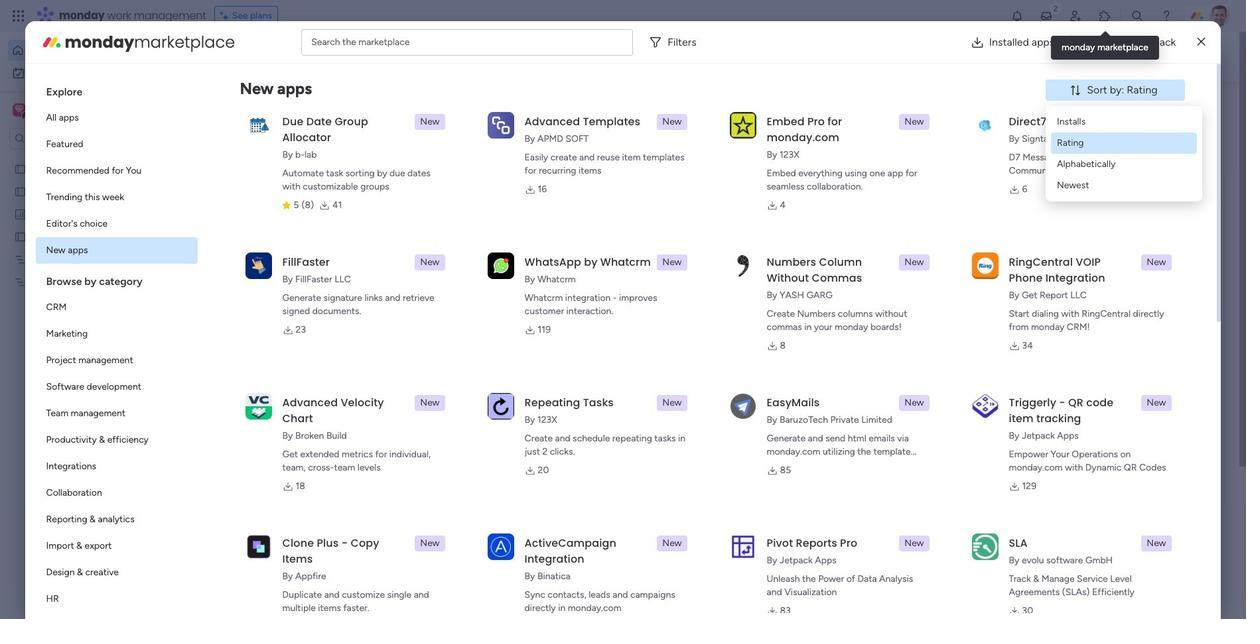 Task type: vqa. For each thing, say whether or not it's contained in the screenshot.
V2 Surfce Notifications image
no



Task type: locate. For each thing, give the bounding box(es) containing it.
2 workspace image from the left
[[15, 103, 24, 117]]

heading
[[36, 74, 198, 105], [36, 264, 198, 295]]

v2 user feedback image
[[998, 49, 1008, 64]]

0 vertical spatial heading
[[36, 74, 198, 105]]

close recently visited image
[[245, 108, 261, 124]]

public board image
[[14, 185, 27, 198], [14, 230, 27, 243], [496, 242, 510, 257]]

2 component image from the left
[[496, 263, 508, 275]]

1 workspace image from the left
[[13, 103, 26, 117]]

Search in workspace field
[[28, 131, 111, 146]]

help image
[[1160, 9, 1173, 23]]

component image for add to favorites icon
[[730, 263, 742, 275]]

terry turtle image
[[1209, 5, 1231, 27], [276, 546, 303, 572], [276, 594, 303, 620]]

circle o image
[[1008, 175, 1016, 185], [1008, 192, 1016, 202]]

2 image
[[1050, 1, 1062, 16]]

2 vertical spatial public board image
[[262, 405, 276, 419]]

2 vertical spatial terry turtle image
[[276, 594, 303, 620]]

workspace selection element
[[13, 102, 111, 119]]

1 horizontal spatial component image
[[496, 263, 508, 275]]

dapulse x slim image
[[1167, 96, 1183, 112]]

dapulse x slim image
[[1198, 34, 1206, 50]]

option
[[8, 40, 161, 61], [8, 62, 161, 84], [36, 105, 198, 131], [36, 131, 198, 158], [0, 157, 169, 160], [36, 158, 198, 185], [36, 185, 198, 211], [36, 211, 198, 238], [36, 238, 198, 264], [36, 295, 198, 321], [36, 321, 198, 348], [36, 348, 198, 374], [36, 374, 198, 401], [36, 401, 198, 427], [36, 427, 198, 454], [36, 454, 198, 481], [36, 481, 198, 507], [36, 507, 198, 534], [36, 534, 198, 560], [36, 560, 198, 587], [36, 587, 198, 613]]

1 vertical spatial heading
[[36, 264, 198, 295]]

component image for add to favorites image
[[496, 263, 508, 275]]

1 horizontal spatial monday marketplace image
[[1098, 9, 1112, 23]]

list box
[[36, 74, 198, 620], [0, 155, 169, 472]]

menu menu
[[1051, 112, 1197, 196]]

3 component image from the left
[[730, 263, 742, 275]]

1 component image from the left
[[262, 263, 273, 275]]

app logo image
[[245, 112, 272, 139], [488, 112, 514, 139], [730, 112, 756, 139], [972, 112, 999, 139], [245, 253, 272, 279], [488, 253, 514, 279], [730, 253, 756, 279], [972, 253, 999, 279], [245, 393, 272, 420], [488, 393, 514, 420], [730, 393, 756, 420], [972, 393, 999, 420], [245, 534, 272, 561], [488, 534, 514, 561], [730, 534, 756, 561], [972, 534, 999, 561]]

check circle image
[[1008, 142, 1016, 152]]

workspace image
[[13, 103, 26, 117], [15, 103, 24, 117]]

0 vertical spatial circle o image
[[1008, 175, 1016, 185]]

1 vertical spatial circle o image
[[1008, 192, 1016, 202]]

see plans image
[[220, 9, 232, 23]]

public board image
[[14, 163, 27, 175], [262, 242, 276, 257], [262, 405, 276, 419]]

2 horizontal spatial component image
[[730, 263, 742, 275]]

invite members image
[[1069, 9, 1083, 23]]

component image
[[262, 263, 273, 275], [496, 263, 508, 275], [730, 263, 742, 275]]

add to favorites image
[[919, 243, 933, 256]]

monday marketplace image
[[1098, 9, 1112, 23], [41, 32, 62, 53]]

0 horizontal spatial component image
[[262, 263, 273, 275]]

0 horizontal spatial monday marketplace image
[[41, 32, 62, 53]]

search everything image
[[1131, 9, 1144, 23]]



Task type: describe. For each thing, give the bounding box(es) containing it.
2 heading from the top
[[36, 264, 198, 295]]

public dashboard image
[[14, 208, 27, 220]]

v2 bolt switch image
[[1102, 49, 1110, 64]]

help center element
[[988, 547, 1187, 601]]

templates image image
[[1000, 267, 1175, 359]]

0 vertical spatial public board image
[[14, 163, 27, 175]]

circle o image
[[1008, 158, 1016, 168]]

2 circle o image from the top
[[1008, 192, 1016, 202]]

select product image
[[12, 9, 25, 23]]

0 vertical spatial monday marketplace image
[[1098, 9, 1112, 23]]

add to favorites image
[[685, 243, 698, 256]]

check circle image
[[1008, 125, 1016, 135]]

1 vertical spatial terry turtle image
[[276, 546, 303, 572]]

public dashboard image
[[730, 242, 745, 257]]

quick search results list box
[[245, 124, 956, 463]]

1 vertical spatial public board image
[[262, 242, 276, 257]]

1 vertical spatial monday marketplace image
[[41, 32, 62, 53]]

1 circle o image from the top
[[1008, 175, 1016, 185]]

notifications image
[[1011, 9, 1024, 23]]

1 heading from the top
[[36, 74, 198, 105]]

0 vertical spatial terry turtle image
[[1209, 5, 1231, 27]]

update feed image
[[1040, 9, 1053, 23]]



